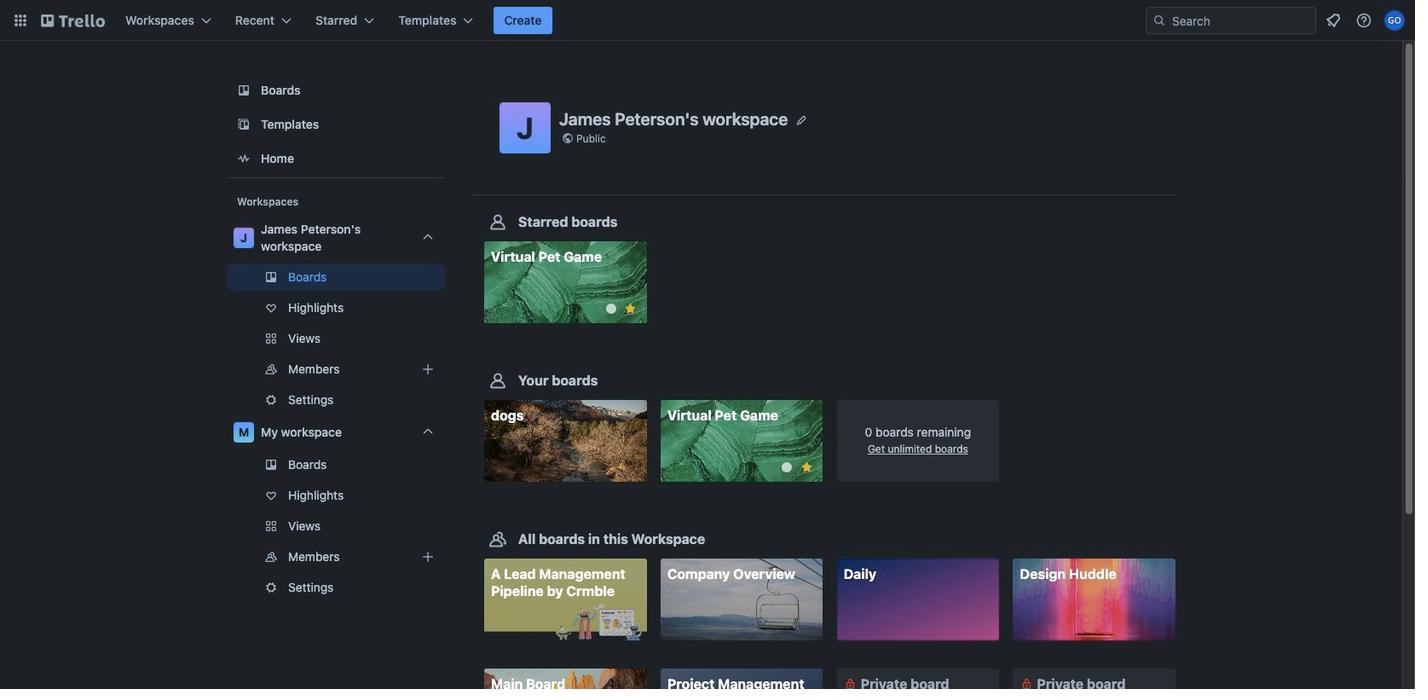 Task type: locate. For each thing, give the bounding box(es) containing it.
1 sm image from the left
[[842, 675, 859, 689]]

click to unstar this board. it will be removed from your starred list. image
[[623, 301, 638, 316], [799, 460, 815, 475]]

search image
[[1153, 14, 1167, 27]]

board image
[[234, 80, 254, 101]]

1 horizontal spatial sm image
[[1019, 675, 1036, 689]]

add image
[[418, 547, 438, 567]]

click to unstar this board. it will be removed from your starred list. image right there is new activity on this board. icon
[[623, 301, 638, 316]]

1 horizontal spatial click to unstar this board. it will be removed from your starred list. image
[[799, 460, 815, 475]]

1 vertical spatial click to unstar this board. it will be removed from your starred list. image
[[799, 460, 815, 475]]

there is new activity on this board. image
[[606, 304, 616, 314]]

sm image
[[842, 675, 859, 689], [1019, 675, 1036, 689]]

0 horizontal spatial sm image
[[842, 675, 859, 689]]

0 horizontal spatial click to unstar this board. it will be removed from your starred list. image
[[623, 301, 638, 316]]

back to home image
[[41, 7, 105, 34]]

0 vertical spatial click to unstar this board. it will be removed from your starred list. image
[[623, 301, 638, 316]]

click to unstar this board. it will be removed from your starred list. image right there is new activity on this board. image
[[799, 460, 815, 475]]

gary orlando (garyorlando) image
[[1385, 10, 1405, 31]]

primary element
[[0, 0, 1416, 41]]

Search field
[[1167, 9, 1316, 32]]

there is new activity on this board. image
[[782, 462, 793, 473]]



Task type: describe. For each thing, give the bounding box(es) containing it.
add image
[[418, 359, 438, 380]]

click to unstar this board. it will be removed from your starred list. image for there is new activity on this board. icon
[[623, 301, 638, 316]]

2 sm image from the left
[[1019, 675, 1036, 689]]

0 notifications image
[[1324, 10, 1344, 31]]

click to unstar this board. it will be removed from your starred list. image for there is new activity on this board. image
[[799, 460, 815, 475]]

open information menu image
[[1356, 12, 1373, 29]]

template board image
[[234, 114, 254, 135]]

home image
[[234, 148, 254, 169]]



Task type: vqa. For each thing, say whether or not it's contained in the screenshot.
There is new activity on this board. icon
yes



